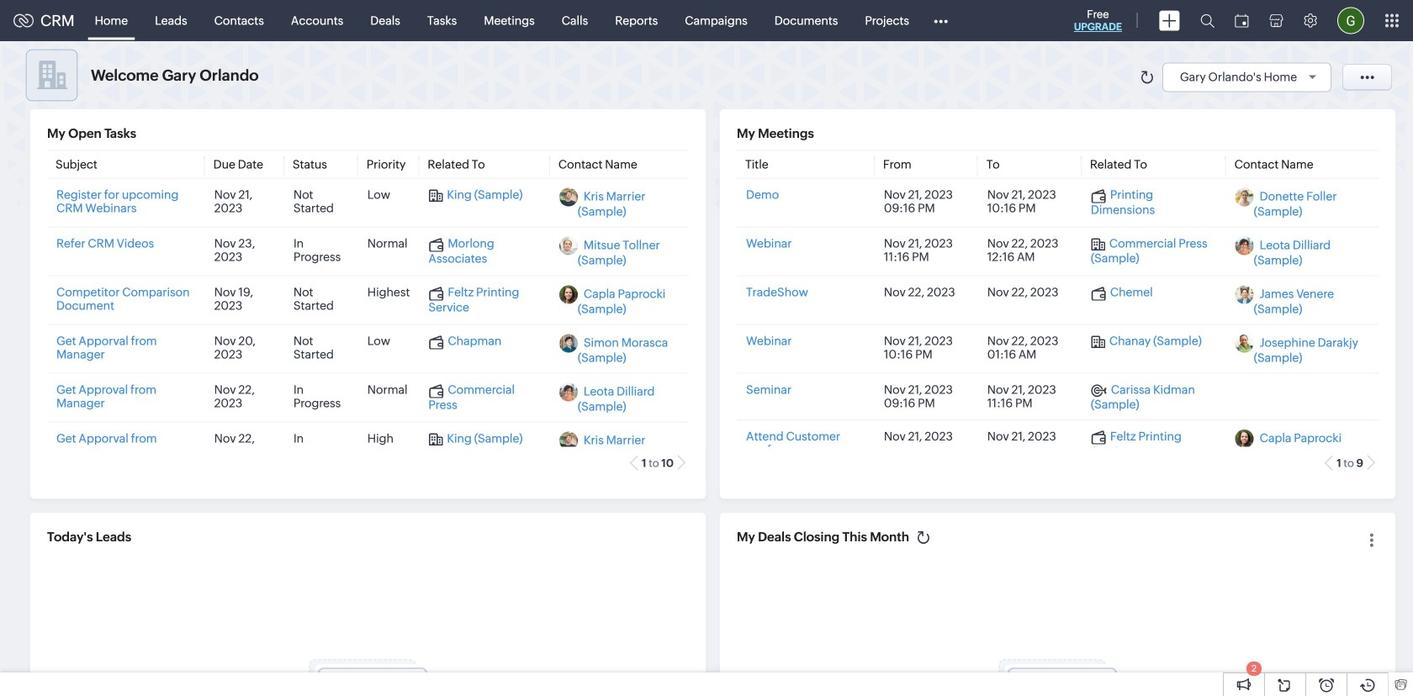 Task type: locate. For each thing, give the bounding box(es) containing it.
profile image
[[1337, 7, 1364, 34]]

profile element
[[1327, 0, 1374, 41]]

logo image
[[13, 14, 34, 27]]

search image
[[1200, 13, 1215, 28]]

calendar image
[[1235, 14, 1249, 27]]



Task type: describe. For each thing, give the bounding box(es) containing it.
create menu element
[[1149, 0, 1190, 41]]

search element
[[1190, 0, 1225, 41]]

create menu image
[[1159, 11, 1180, 31]]

Other Modules field
[[923, 7, 959, 34]]



Task type: vqa. For each thing, say whether or not it's contained in the screenshot.
Search element
yes



